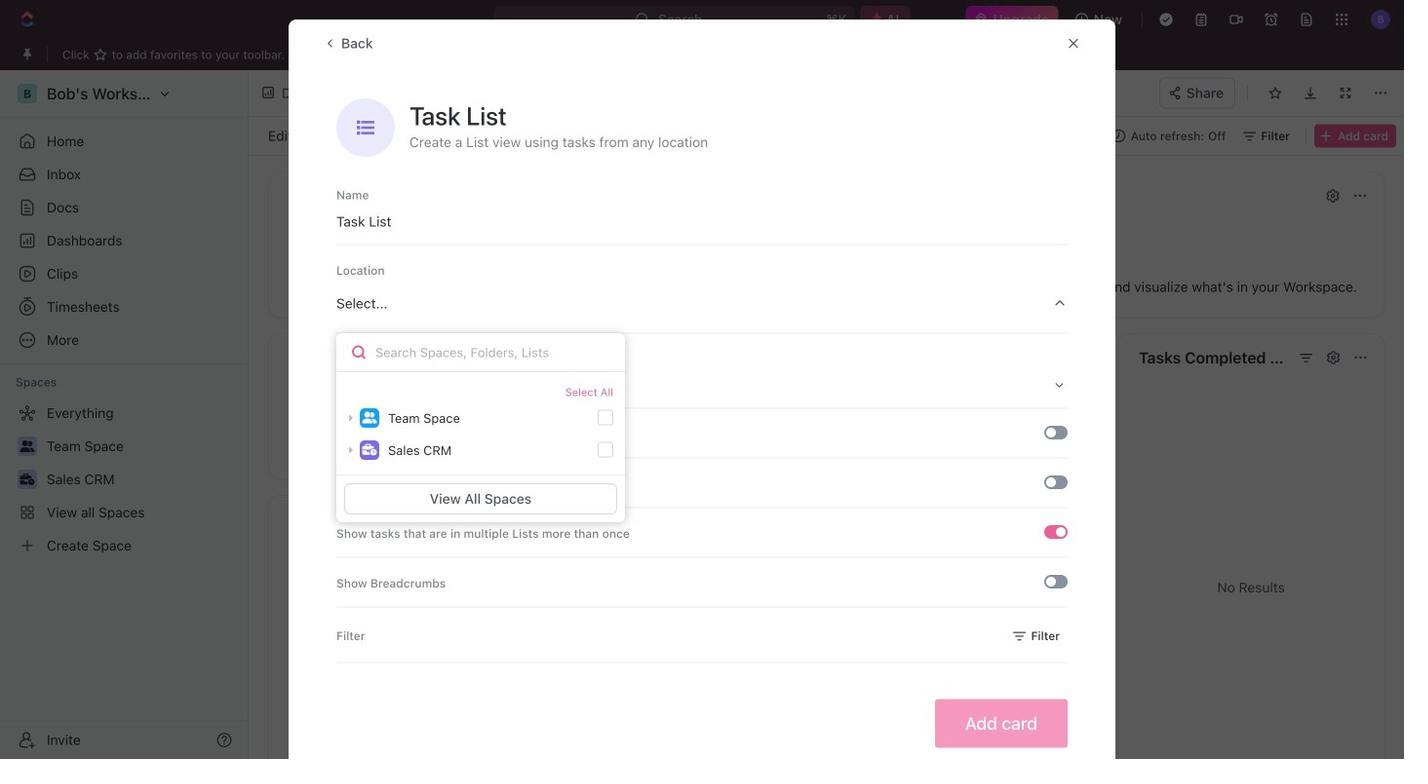Task type: locate. For each thing, give the bounding box(es) containing it.
tree
[[8, 398, 240, 562]]

business time image
[[362, 444, 377, 456]]

Search Spaces, Folders, Lists text field
[[337, 334, 625, 373]]

None text field
[[385, 81, 692, 105]]

user group image
[[362, 412, 377, 424]]



Task type: describe. For each thing, give the bounding box(es) containing it.
sidebar navigation
[[0, 70, 249, 760]]

Card name text field
[[337, 204, 1068, 239]]

tree inside sidebar navigation
[[8, 398, 240, 562]]



Task type: vqa. For each thing, say whether or not it's contained in the screenshot.
Card name text field
yes



